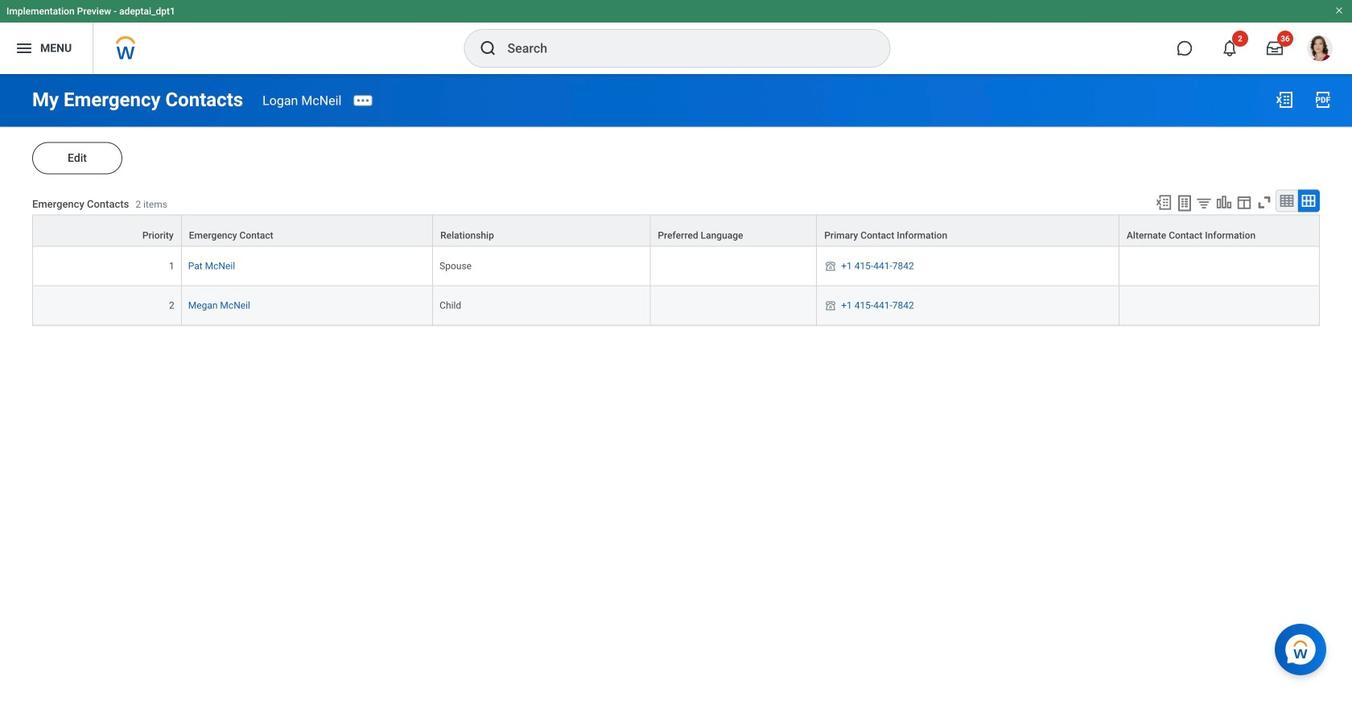 Task type: locate. For each thing, give the bounding box(es) containing it.
row
[[32, 215, 1320, 247], [32, 247, 1320, 286], [32, 286, 1320, 326]]

child element
[[440, 297, 461, 311]]

toolbar
[[1148, 190, 1320, 215]]

cell
[[651, 247, 817, 286], [1119, 247, 1320, 286], [651, 286, 817, 326], [1119, 286, 1320, 326]]

main content
[[0, 74, 1352, 341]]

my emergency contacts - expand/collapse chart image
[[1215, 194, 1233, 211]]

profile logan mcneil image
[[1307, 35, 1333, 64]]

expand table image
[[1301, 193, 1317, 209]]

export to worksheets image
[[1175, 194, 1194, 213]]

banner
[[0, 0, 1352, 74]]

view printable version (pdf) image
[[1314, 90, 1333, 109]]

phone image
[[824, 260, 838, 273]]



Task type: vqa. For each thing, say whether or not it's contained in the screenshot.
"select to filter grid data" icon
yes



Task type: describe. For each thing, give the bounding box(es) containing it.
3 row from the top
[[32, 286, 1320, 326]]

select to filter grid data image
[[1195, 194, 1213, 211]]

notifications large image
[[1222, 40, 1238, 56]]

export to excel image
[[1275, 90, 1294, 109]]

justify image
[[14, 39, 34, 58]]

click to view/edit grid preferences image
[[1235, 194, 1253, 211]]

search image
[[478, 39, 498, 58]]

export to excel image
[[1155, 194, 1173, 211]]

spouse element
[[440, 257, 472, 272]]

2 row from the top
[[32, 247, 1320, 286]]

1 row from the top
[[32, 215, 1320, 247]]

inbox large image
[[1267, 40, 1283, 56]]

close environment banner image
[[1334, 6, 1344, 15]]

phone image
[[824, 299, 838, 312]]

Search Workday  search field
[[507, 31, 857, 66]]

table image
[[1279, 193, 1295, 209]]

fullscreen image
[[1256, 194, 1273, 211]]



